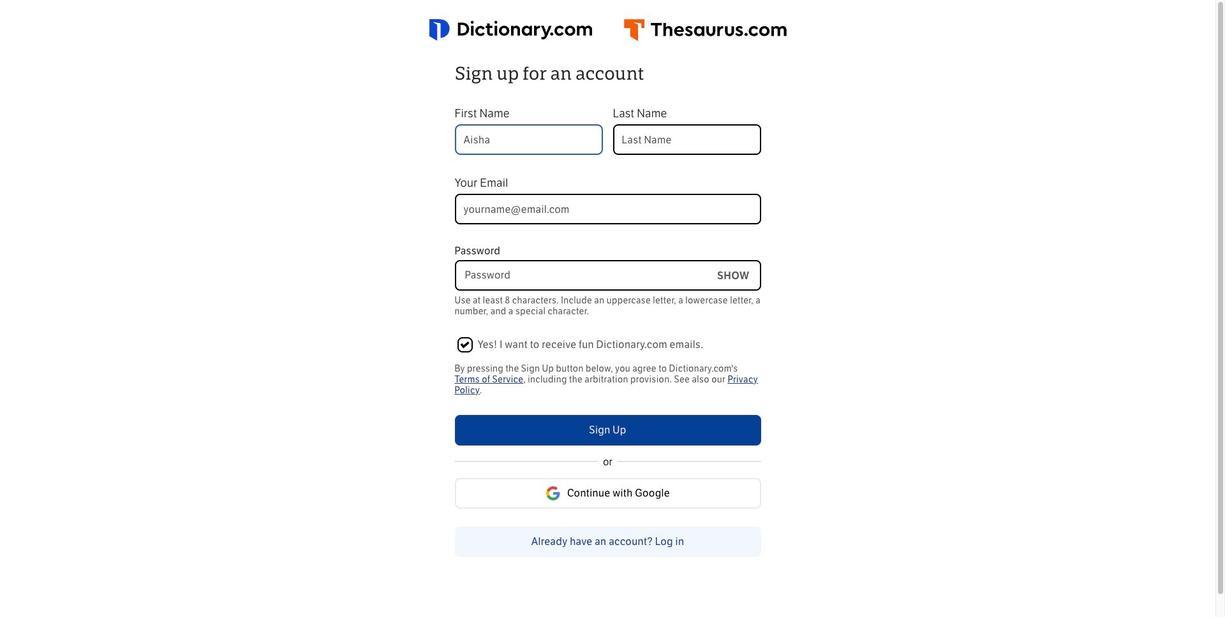 Task type: describe. For each thing, give the bounding box(es) containing it.
yourname@email.com email field
[[455, 194, 761, 225]]

First Name text field
[[455, 125, 603, 155]]



Task type: locate. For each thing, give the bounding box(es) containing it.
Last Name text field
[[613, 125, 761, 155]]

None checkbox
[[457, 338, 473, 353]]

Password password field
[[456, 262, 707, 290]]



Task type: vqa. For each thing, say whether or not it's contained in the screenshot.
find articles, videos, slideshows and more "text field"
no



